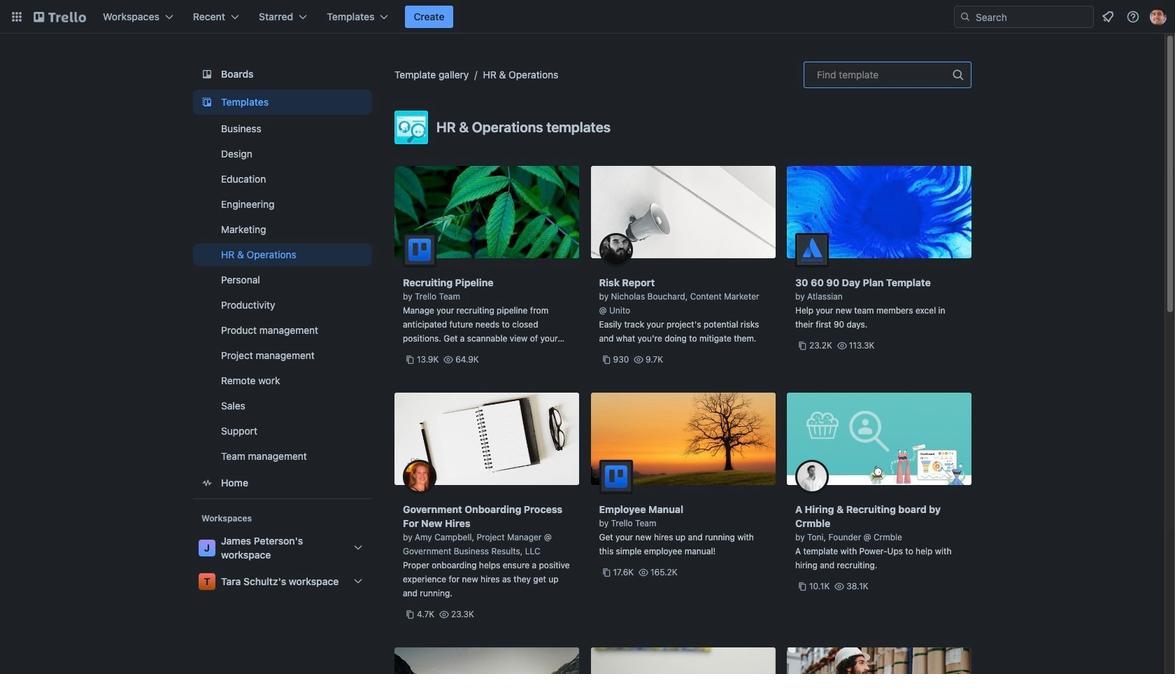 Task type: locate. For each thing, give the bounding box(es) containing it.
0 horizontal spatial trello team image
[[403, 233, 437, 267]]

template board image
[[199, 94, 216, 111]]

open information menu image
[[1127, 10, 1141, 24]]

1 vertical spatial trello team image
[[599, 460, 633, 493]]

search image
[[960, 11, 971, 22]]

trello team image
[[403, 233, 437, 267], [599, 460, 633, 493]]

primary element
[[0, 0, 1176, 34]]

1 horizontal spatial trello team image
[[599, 460, 633, 493]]

None field
[[804, 62, 972, 88]]

james peterson (jamespeterson93) image
[[1151, 8, 1167, 25]]

back to home image
[[34, 6, 86, 28]]

board image
[[199, 66, 216, 83]]



Task type: describe. For each thing, give the bounding box(es) containing it.
atlassian image
[[796, 233, 829, 267]]

nicholas bouchard, content marketer @ unito image
[[599, 233, 633, 267]]

hr & operations icon image
[[395, 111, 428, 144]]

0 vertical spatial trello team image
[[403, 233, 437, 267]]

toni, founder @ crmble image
[[796, 460, 829, 493]]

Search field
[[955, 6, 1095, 28]]

0 notifications image
[[1100, 8, 1117, 25]]

amy campbell, project manager @ government business results, llc image
[[403, 460, 437, 493]]

home image
[[199, 475, 216, 491]]



Task type: vqa. For each thing, say whether or not it's contained in the screenshot.
Ruby Anderson (rubyanderson7) icon to the bottom
no



